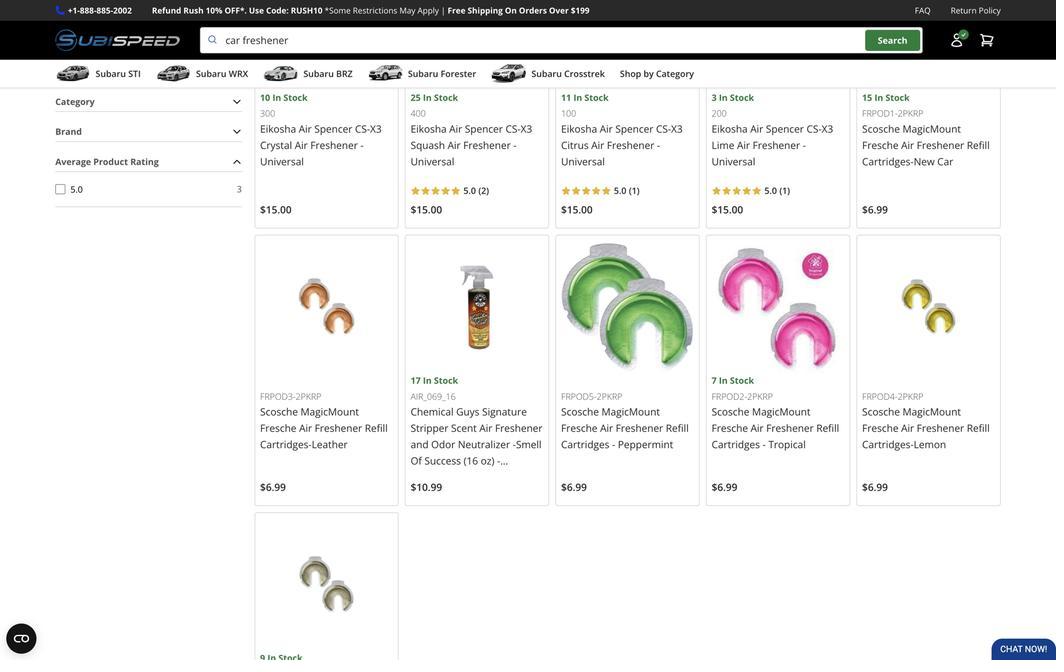 Task type: describe. For each thing, give the bounding box(es) containing it.
2
[[482, 185, 487, 197]]

freshener inside frpod4-2pkrp scosche magicmount fresche air freshener refill cartridges-lemon
[[917, 422, 965, 435]]

In Stock button
[[55, 61, 65, 71]]

and
[[411, 438, 429, 451]]

subaru forester button
[[368, 62, 476, 88]]

in for scosche magicmount fresche air freshener refill cartridges-new car
[[875, 91, 884, 103]]

leather
[[312, 438, 348, 451]]

chemical
[[411, 405, 454, 419]]

cartridges- for scosche magicmount fresche air freshener refill cartridges-leather
[[260, 438, 312, 451]]

cs- for eikosha air spencer cs-x3 squash air freshener - universal
[[506, 122, 521, 136]]

$6.99 for scosche magicmount fresche air freshener refill cartridges-new car
[[863, 203, 888, 217]]

a subaru sti thumbnail image image
[[55, 64, 91, 83]]

refill for scosche magicmount fresche air freshener refill cartridges-lemon
[[967, 422, 990, 435]]

forester
[[441, 68, 476, 80]]

car
[[938, 155, 954, 168]]

scosche inside 15 in stock frpod1-2pkrp scosche magicmount fresche air freshener refill cartridges-new car
[[863, 122, 901, 136]]

average product rating
[[55, 156, 159, 168]]

5.0 ( 2 )
[[464, 185, 489, 197]]

search
[[878, 34, 908, 46]]

spencer for squash
[[465, 122, 503, 136]]

x3 for eikosha air spencer cs-x3 squash air freshener - universal
[[521, 122, 533, 136]]

air inside frpod3-2pkrp scosche magicmount fresche air freshener refill cartridges-leather
[[299, 422, 312, 435]]

15 in stock frpod1-2pkrp scosche magicmount fresche air freshener refill cartridges-new car
[[863, 91, 990, 168]]

400
[[411, 107, 426, 119]]

2pkrp inside 15 in stock frpod1-2pkrp scosche magicmount fresche air freshener refill cartridges-new car
[[898, 107, 924, 119]]

rush10
[[291, 5, 323, 16]]

universal for citrus
[[561, 155, 605, 168]]

) for eikosha air spencer cs-x3 lime air freshener - universal
[[788, 185, 791, 197]]

on
[[505, 5, 517, 16]]

$15.00 for eikosha air spencer cs-x3 lime air freshener - universal
[[712, 203, 744, 217]]

a subaru crosstrek thumbnail image image
[[492, 64, 527, 83]]

- inside 11 in stock 100 eikosha air spencer cs-x3 citrus air freshener - universal
[[657, 138, 661, 152]]

in for eikosha air spencer cs-x3 lime air freshener - universal
[[719, 91, 728, 103]]

3 in stock 200 eikosha air spencer cs-x3 lime air freshener - universal
[[712, 91, 834, 168]]

freshener inside 11 in stock 100 eikosha air spencer cs-x3 citrus air freshener - universal
[[607, 138, 655, 152]]

in right in stock button
[[70, 60, 78, 72]]

product
[[93, 156, 128, 168]]

x3 for eikosha air spencer cs-x3 citrus air freshener - universal
[[672, 122, 683, 136]]

faq link
[[915, 4, 931, 17]]

stock for chemical guys signature stripper scent air freshener and odor neutralizer -smell of success (16 oz) - universal
[[434, 375, 458, 387]]

rating
[[130, 156, 159, 168]]

subaru wrx
[[196, 68, 248, 80]]

scosche for scosche magicmount fresche air freshener refill cartridges-lemon
[[863, 405, 901, 419]]

return policy link
[[951, 4, 1001, 17]]

15
[[863, 91, 873, 103]]

odor
[[431, 438, 456, 451]]

3 for 3
[[237, 183, 242, 195]]

subaru brz button
[[263, 62, 353, 88]]

cs- for eikosha air spencer cs-x3 crystal air freshener - universal
[[355, 122, 370, 136]]

$6.99 for scosche magicmount fresche air freshener refill cartridges-leather
[[260, 481, 286, 494]]

freshener inside 17 in stock air_069_16 chemical guys signature stripper scent air freshener and odor neutralizer -smell of success (16 oz) - universal
[[495, 422, 543, 435]]

10
[[260, 91, 270, 103]]

shipping
[[468, 5, 503, 16]]

eikosha air spencer cs-x3 squash air freshener - universal image
[[411, 0, 544, 91]]

search input field
[[200, 27, 923, 54]]

refill inside 7 in stock frpod2-2pkrp scosche magicmount fresche air freshener refill cartridges - tropical
[[817, 422, 840, 435]]

scosche inside 7 in stock frpod2-2pkrp scosche magicmount fresche air freshener refill cartridges - tropical
[[712, 405, 750, 419]]

brand
[[55, 126, 82, 138]]

- inside 10 in stock 300 eikosha air spencer cs-x3 crystal air freshener - universal
[[361, 138, 364, 152]]

off*.
[[225, 5, 247, 16]]

refill inside 15 in stock frpod1-2pkrp scosche magicmount fresche air freshener refill cartridges-new car
[[967, 138, 990, 152]]

freshener inside 7 in stock frpod2-2pkrp scosche magicmount fresche air freshener refill cartridges - tropical
[[767, 422, 814, 435]]

3 for 3 in stock 200 eikosha air spencer cs-x3 lime air freshener - universal
[[712, 91, 717, 103]]

cs- for eikosha air spencer cs-x3 lime air freshener - universal
[[807, 122, 822, 136]]

x3 for eikosha air spencer cs-x3 crystal air freshener - universal
[[370, 122, 382, 136]]

air_069_16
[[411, 391, 456, 402]]

a subaru wrx thumbnail image image
[[156, 64, 191, 83]]

magicmount inside 7 in stock frpod2-2pkrp scosche magicmount fresche air freshener refill cartridges - tropical
[[753, 405, 811, 419]]

frpod1-
[[863, 107, 898, 119]]

in stock button
[[55, 30, 242, 50]]

5.0 for eikosha air spencer cs-x3 citrus air freshener - universal
[[614, 185, 627, 197]]

+1-
[[68, 5, 80, 16]]

category
[[656, 68, 694, 80]]

subaru crosstrek
[[532, 68, 605, 80]]

shop by category
[[620, 68, 694, 80]]

crystal
[[260, 138, 292, 152]]

scosche magicmount fresche air freshener refill cartridges-new car image
[[863, 0, 996, 91]]

5.0 right 5.0 button
[[70, 183, 83, 195]]

300
[[260, 107, 275, 119]]

cs- for eikosha air spencer cs-x3 citrus air freshener - universal
[[656, 122, 672, 136]]

guys
[[456, 405, 480, 419]]

new
[[914, 155, 935, 168]]

25
[[411, 91, 421, 103]]

refund
[[152, 5, 181, 16]]

signature
[[482, 405, 527, 419]]

( for citrus
[[629, 185, 632, 197]]

scent
[[451, 422, 477, 435]]

5.0 button
[[55, 184, 65, 194]]

( for squash
[[479, 185, 482, 197]]

frpod3-2pkrp scosche magicmount fresche air freshener refill cartridges-leather
[[260, 391, 388, 451]]

spencer for lime
[[766, 122, 804, 136]]

scosche magicmount fresche air freshener refill cartridges - peppermint image
[[561, 241, 694, 374]]

in inside in stock dropdown button
[[55, 34, 64, 46]]

stock right in stock button
[[81, 60, 103, 72]]

scosche magicmount fresche air freshener refill cartridges (vanilla) - universal image
[[260, 518, 393, 651]]

chemical guys signature stripper scent air freshener and odor neutralizer -smell of success (16 oz) - universal image
[[411, 241, 544, 374]]

magicmount inside 15 in stock frpod1-2pkrp scosche magicmount fresche air freshener refill cartridges-new car
[[903, 122, 962, 136]]

subaru forester
[[408, 68, 476, 80]]

subaru brz
[[304, 68, 353, 80]]

$15.00 for eikosha air spencer cs-x3 squash air freshener - universal
[[411, 203, 442, 217]]

$10.99
[[411, 481, 442, 494]]

frpod5-2pkrp scosche magicmount fresche air freshener refill cartridges - peppermint
[[561, 391, 689, 451]]

category
[[55, 96, 95, 107]]

universal inside 17 in stock air_069_16 chemical guys signature stripper scent air freshener and odor neutralizer -smell of success (16 oz) - universal
[[411, 471, 455, 484]]

category button
[[55, 92, 242, 111]]

a subaru forester thumbnail image image
[[368, 64, 403, 83]]

5.0 ( 1 ) for lime
[[765, 185, 791, 197]]

tropical
[[769, 438, 806, 451]]

brand button
[[55, 122, 242, 141]]

in for eikosha air spencer cs-x3 squash air freshener - universal
[[423, 91, 432, 103]]

citrus
[[561, 138, 589, 152]]

scosche magicmount fresche air freshener refill cartridges-lemon image
[[863, 241, 996, 374]]

2pkrp for scosche magicmount fresche air freshener refill cartridges-lemon
[[898, 391, 924, 403]]

25 in stock 400 eikosha air spencer cs-x3 squash air freshener - universal
[[411, 91, 533, 168]]

10 in stock 300 eikosha air spencer cs-x3 crystal air freshener - universal
[[260, 91, 382, 168]]

smell
[[516, 438, 542, 451]]

subaru for subaru crosstrek
[[532, 68, 562, 80]]

*some
[[325, 5, 351, 16]]

7 in stock frpod2-2pkrp scosche magicmount fresche air freshener refill cartridges - tropical
[[712, 375, 840, 451]]

+1-888-885-2002
[[68, 5, 132, 16]]

$199
[[571, 5, 590, 16]]

of
[[411, 454, 422, 468]]

neutralizer
[[458, 438, 510, 451]]

888-
[[80, 5, 97, 16]]

open widget image
[[6, 624, 36, 654]]

freshener inside the 25 in stock 400 eikosha air spencer cs-x3 squash air freshener - universal
[[464, 138, 511, 152]]

eikosha air spencer cs-x3 crystal air freshener - universal image
[[260, 0, 393, 91]]

x3 for eikosha air spencer cs-x3 lime air freshener - universal
[[822, 122, 834, 136]]

search button
[[866, 30, 921, 51]]

scosche for scosche magicmount fresche air freshener refill cartridges - peppermint
[[561, 405, 599, 419]]

stock for eikosha air spencer cs-x3 squash air freshener - universal
[[434, 91, 458, 103]]

may
[[400, 5, 416, 16]]

squash
[[411, 138, 445, 152]]

average
[[55, 156, 91, 168]]

freshener inside "3 in stock 200 eikosha air spencer cs-x3 lime air freshener - universal"
[[753, 138, 801, 152]]

stock for eikosha air spencer cs-x3 crystal air freshener - universal
[[284, 91, 308, 103]]

freshener inside frpod3-2pkrp scosche magicmount fresche air freshener refill cartridges-leather
[[315, 422, 362, 435]]



Task type: locate. For each thing, give the bounding box(es) containing it.
5.0 for eikosha air spencer cs-x3 lime air freshener - universal
[[765, 185, 777, 197]]

eikosha for lime
[[712, 122, 748, 136]]

return
[[951, 5, 977, 16]]

4 $15.00 from the left
[[712, 203, 744, 217]]

eikosha inside the 25 in stock 400 eikosha air spencer cs-x3 squash air freshener - universal
[[411, 122, 447, 136]]

scosche inside frpod4-2pkrp scosche magicmount fresche air freshener refill cartridges-lemon
[[863, 405, 901, 419]]

restrictions
[[353, 5, 398, 16]]

cartridges- inside frpod4-2pkrp scosche magicmount fresche air freshener refill cartridges-lemon
[[863, 438, 914, 451]]

subaru up the 11
[[532, 68, 562, 80]]

fresche inside frpod3-2pkrp scosche magicmount fresche air freshener refill cartridges-leather
[[260, 422, 297, 435]]

scosche down frpod5-
[[561, 405, 599, 419]]

1 vertical spatial 3
[[237, 183, 242, 195]]

2pkrp up leather
[[296, 391, 322, 402]]

freshener right 'crystal' at the left top of the page
[[311, 138, 358, 152]]

in right 7
[[719, 375, 728, 387]]

5.0 down 11 in stock 100 eikosha air spencer cs-x3 citrus air freshener - universal
[[614, 185, 627, 197]]

5.0 ( 1 ) for citrus
[[614, 185, 640, 197]]

2 x3 from the left
[[521, 122, 533, 136]]

orders
[[519, 5, 547, 16]]

1 ( from the left
[[479, 185, 482, 197]]

freshener inside 15 in stock frpod1-2pkrp scosche magicmount fresche air freshener refill cartridges-new car
[[917, 138, 965, 152]]

magicmount up peppermint
[[602, 405, 660, 419]]

7
[[712, 375, 717, 387]]

eikosha up 'crystal' at the left top of the page
[[260, 122, 296, 136]]

1 subaru from the left
[[96, 68, 126, 80]]

eikosha up lime
[[712, 122, 748, 136]]

cartridges inside frpod5-2pkrp scosche magicmount fresche air freshener refill cartridges - peppermint
[[561, 438, 610, 451]]

stock up air_069_16
[[434, 375, 458, 387]]

2pkrp for scosche magicmount fresche air freshener refill cartridges - peppermint
[[597, 391, 623, 403]]

1 cs- from the left
[[355, 122, 370, 136]]

stock
[[66, 34, 90, 46], [81, 60, 103, 72], [284, 91, 308, 103], [434, 91, 458, 103], [730, 91, 755, 103], [585, 91, 609, 103], [886, 91, 910, 103], [434, 375, 458, 387], [730, 375, 755, 387]]

5.0 ( 1 ) down "3 in stock 200 eikosha air spencer cs-x3 lime air freshener - universal"
[[765, 185, 791, 197]]

in right the 11
[[574, 91, 583, 103]]

2 $15.00 from the left
[[411, 203, 442, 217]]

3 subaru from the left
[[304, 68, 334, 80]]

cartridges- down frpod3-
[[260, 438, 312, 451]]

oz)
[[481, 454, 495, 468]]

5.0 ( 1 ) down 11 in stock 100 eikosha air spencer cs-x3 citrus air freshener - universal
[[614, 185, 640, 197]]

1 spencer from the left
[[315, 122, 353, 136]]

(
[[479, 185, 482, 197], [629, 185, 632, 197], [780, 185, 783, 197]]

- inside 7 in stock frpod2-2pkrp scosche magicmount fresche air freshener refill cartridges - tropical
[[763, 438, 766, 451]]

subaru left the wrx on the top left
[[196, 68, 227, 80]]

100
[[561, 107, 577, 119]]

fresche down frpod5-
[[561, 422, 598, 435]]

2 spencer from the left
[[465, 122, 503, 136]]

scosche down frpod1-
[[863, 122, 901, 136]]

universal
[[260, 155, 304, 168], [411, 155, 455, 168], [712, 155, 756, 168], [561, 155, 605, 168], [411, 471, 455, 484]]

2pkrp inside frpod5-2pkrp scosche magicmount fresche air freshener refill cartridges - peppermint
[[597, 391, 623, 403]]

) down 11 in stock 100 eikosha air spencer cs-x3 citrus air freshener - universal
[[637, 185, 640, 197]]

1 for eikosha air spencer cs-x3 citrus air freshener - universal
[[632, 185, 637, 197]]

4 spencer from the left
[[616, 122, 654, 136]]

cs- inside 11 in stock 100 eikosha air spencer cs-x3 citrus air freshener - universal
[[656, 122, 672, 136]]

cartridges- for scosche magicmount fresche air freshener refill cartridges-lemon
[[863, 438, 914, 451]]

universal inside the 25 in stock 400 eikosha air spencer cs-x3 squash air freshener - universal
[[411, 155, 455, 168]]

magicmount for scosche magicmount fresche air freshener refill cartridges - peppermint
[[602, 405, 660, 419]]

rush
[[183, 5, 204, 16]]

freshener up peppermint
[[616, 422, 664, 435]]

scosche inside frpod3-2pkrp scosche magicmount fresche air freshener refill cartridges-leather
[[260, 405, 298, 419]]

in inside 17 in stock air_069_16 chemical guys signature stripper scent air freshener and odor neutralizer -smell of success (16 oz) - universal
[[423, 375, 432, 387]]

fresche inside 15 in stock frpod1-2pkrp scosche magicmount fresche air freshener refill cartridges-new car
[[863, 138, 899, 152]]

) for eikosha air spencer cs-x3 citrus air freshener - universal
[[637, 185, 640, 197]]

in right 15
[[875, 91, 884, 103]]

eikosha for citrus
[[561, 122, 598, 136]]

x3
[[370, 122, 382, 136], [521, 122, 533, 136], [822, 122, 834, 136], [672, 122, 683, 136]]

2pkrp up new
[[898, 107, 924, 119]]

scosche down frpod2- in the bottom of the page
[[712, 405, 750, 419]]

by
[[644, 68, 654, 80]]

scosche magicmount fresche air freshener refill cartridges-leather image
[[260, 241, 393, 374]]

stock down the '+1-'
[[66, 34, 90, 46]]

in stock inside dropdown button
[[55, 34, 90, 46]]

5.0
[[70, 183, 83, 195], [464, 185, 476, 197], [614, 185, 627, 197], [765, 185, 777, 197]]

fresche inside 7 in stock frpod2-2pkrp scosche magicmount fresche air freshener refill cartridges - tropical
[[712, 422, 748, 435]]

button image
[[950, 33, 965, 48]]

stock for eikosha air spencer cs-x3 citrus air freshener - universal
[[585, 91, 609, 103]]

subaru inside subaru forester dropdown button
[[408, 68, 439, 80]]

in for eikosha air spencer cs-x3 citrus air freshener - universal
[[574, 91, 583, 103]]

885-
[[97, 5, 113, 16]]

air
[[299, 122, 312, 136], [450, 122, 463, 136], [751, 122, 764, 136], [600, 122, 613, 136], [295, 138, 308, 152], [448, 138, 461, 152], [737, 138, 750, 152], [592, 138, 605, 152], [902, 138, 915, 152], [299, 422, 312, 435], [480, 422, 493, 435], [751, 422, 764, 435], [600, 422, 614, 435], [902, 422, 915, 435]]

wrx
[[229, 68, 248, 80]]

stock inside 10 in stock 300 eikosha air spencer cs-x3 crystal air freshener - universal
[[284, 91, 308, 103]]

eikosha for crystal
[[260, 122, 296, 136]]

freshener inside frpod5-2pkrp scosche magicmount fresche air freshener refill cartridges - peppermint
[[616, 422, 664, 435]]

3 x3 from the left
[[822, 122, 834, 136]]

cartridges
[[712, 438, 760, 451], [561, 438, 610, 451]]

subaru up 25
[[408, 68, 439, 80]]

$6.99 for scosche magicmount fresche air freshener refill cartridges - tropical
[[712, 481, 738, 494]]

4 x3 from the left
[[672, 122, 683, 136]]

in right 25
[[423, 91, 432, 103]]

0 horizontal spatial 3
[[237, 183, 242, 195]]

1 for eikosha air spencer cs-x3 lime air freshener - universal
[[783, 185, 788, 197]]

(16
[[464, 454, 478, 468]]

peppermint
[[618, 438, 674, 451]]

2 subaru from the left
[[196, 68, 227, 80]]

freshener up 2 on the top of the page
[[464, 138, 511, 152]]

subaru for subaru wrx
[[196, 68, 227, 80]]

3 cs- from the left
[[807, 122, 822, 136]]

3
[[712, 91, 717, 103], [237, 183, 242, 195]]

magicmount inside frpod4-2pkrp scosche magicmount fresche air freshener refill cartridges-lemon
[[903, 405, 962, 419]]

cartridges inside 7 in stock frpod2-2pkrp scosche magicmount fresche air freshener refill cartridges - tropical
[[712, 438, 760, 451]]

1 horizontal spatial (
[[629, 185, 632, 197]]

fresche for scosche magicmount fresche air freshener refill cartridges-lemon
[[863, 422, 899, 435]]

eikosha air spencer cs-x3 lime air freshener - universal image
[[712, 0, 845, 91]]

( down "3 in stock 200 eikosha air spencer cs-x3 lime air freshener - universal"
[[780, 185, 783, 197]]

fresche for scosche magicmount fresche air freshener refill cartridges - peppermint
[[561, 422, 598, 435]]

stock up lime
[[730, 91, 755, 103]]

spencer inside 10 in stock 300 eikosha air spencer cs-x3 crystal air freshener - universal
[[315, 122, 353, 136]]

cartridges- down frpod4-
[[863, 438, 914, 451]]

) for eikosha air spencer cs-x3 squash air freshener - universal
[[487, 185, 489, 197]]

refill inside frpod5-2pkrp scosche magicmount fresche air freshener refill cartridges - peppermint
[[666, 422, 689, 435]]

shop
[[620, 68, 642, 80]]

+1-888-885-2002 link
[[68, 4, 132, 17]]

scosche for scosche magicmount fresche air freshener refill cartridges-leather
[[260, 405, 298, 419]]

frpod4-
[[863, 391, 898, 403]]

brz
[[336, 68, 353, 80]]

subaru inside subaru sti dropdown button
[[96, 68, 126, 80]]

eikosha up the squash
[[411, 122, 447, 136]]

magicmount for scosche magicmount fresche air freshener refill cartridges-leather
[[301, 405, 359, 419]]

1 eikosha from the left
[[260, 122, 296, 136]]

2 1 from the left
[[783, 185, 788, 197]]

0 vertical spatial 3
[[712, 91, 717, 103]]

cs- inside 10 in stock 300 eikosha air spencer cs-x3 crystal air freshener - universal
[[355, 122, 370, 136]]

subaru inside subaru wrx dropdown button
[[196, 68, 227, 80]]

subaru sti button
[[55, 62, 141, 88]]

1 1 from the left
[[632, 185, 637, 197]]

2 ) from the left
[[637, 185, 640, 197]]

eikosha inside 11 in stock 100 eikosha air spencer cs-x3 citrus air freshener - universal
[[561, 122, 598, 136]]

success
[[425, 454, 461, 468]]

$6.99
[[863, 203, 888, 217], [260, 481, 286, 494], [561, 481, 587, 494], [712, 481, 738, 494], [863, 481, 888, 494]]

subaru sti
[[96, 68, 141, 80]]

) down "3 in stock 200 eikosha air spencer cs-x3 lime air freshener - universal"
[[788, 185, 791, 197]]

universal for lime
[[712, 155, 756, 168]]

1 $15.00 from the left
[[260, 203, 292, 217]]

200
[[712, 107, 727, 119]]

cartridges down frpod5-
[[561, 438, 610, 451]]

crosstrek
[[565, 68, 605, 80]]

scosche down frpod4-
[[863, 405, 901, 419]]

4 cs- from the left
[[656, 122, 672, 136]]

universal for squash
[[411, 155, 455, 168]]

subaru crosstrek button
[[492, 62, 605, 88]]

2pkrp up peppermint
[[597, 391, 623, 403]]

air inside frpod5-2pkrp scosche magicmount fresche air freshener refill cartridges - peppermint
[[600, 422, 614, 435]]

air inside 17 in stock air_069_16 chemical guys signature stripper scent air freshener and odor neutralizer -smell of success (16 oz) - universal
[[480, 422, 493, 435]]

1 x3 from the left
[[370, 122, 382, 136]]

spencer
[[315, 122, 353, 136], [465, 122, 503, 136], [766, 122, 804, 136], [616, 122, 654, 136]]

magicmount up the tropical
[[753, 405, 811, 419]]

- inside the 25 in stock 400 eikosha air spencer cs-x3 squash air freshener - universal
[[514, 138, 517, 152]]

1
[[632, 185, 637, 197], [783, 185, 788, 197]]

subaru left sti
[[96, 68, 126, 80]]

cartridges- inside 15 in stock frpod1-2pkrp scosche magicmount fresche air freshener refill cartridges-new car
[[863, 155, 914, 168]]

air inside 15 in stock frpod1-2pkrp scosche magicmount fresche air freshener refill cartridges-new car
[[902, 138, 915, 152]]

frpod5-
[[561, 391, 597, 403]]

1 cartridges from the left
[[712, 438, 760, 451]]

universal for crystal
[[260, 155, 304, 168]]

universal down lime
[[712, 155, 756, 168]]

refill for scosche magicmount fresche air freshener refill cartridges-leather
[[365, 422, 388, 435]]

stock down crosstrek
[[585, 91, 609, 103]]

- inside "3 in stock 200 eikosha air spencer cs-x3 lime air freshener - universal"
[[803, 138, 806, 152]]

universal inside 10 in stock 300 eikosha air spencer cs-x3 crystal air freshener - universal
[[260, 155, 304, 168]]

spencer inside the 25 in stock 400 eikosha air spencer cs-x3 squash air freshener - universal
[[465, 122, 503, 136]]

magicmount up new
[[903, 122, 962, 136]]

1 horizontal spatial 3
[[712, 91, 717, 103]]

universal inside "3 in stock 200 eikosha air spencer cs-x3 lime air freshener - universal"
[[712, 155, 756, 168]]

sti
[[128, 68, 141, 80]]

|
[[441, 5, 446, 16]]

freshener inside 10 in stock 300 eikosha air spencer cs-x3 crystal air freshener - universal
[[311, 138, 358, 152]]

a subaru brz thumbnail image image
[[263, 64, 299, 83]]

eikosha inside "3 in stock 200 eikosha air spencer cs-x3 lime air freshener - universal"
[[712, 122, 748, 136]]

stock inside "3 in stock 200 eikosha air spencer cs-x3 lime air freshener - universal"
[[730, 91, 755, 103]]

in stock up in stock button
[[55, 34, 90, 46]]

cartridges- inside frpod3-2pkrp scosche magicmount fresche air freshener refill cartridges-leather
[[260, 438, 312, 451]]

1 horizontal spatial 5.0 ( 1 )
[[765, 185, 791, 197]]

3 ) from the left
[[788, 185, 791, 197]]

stripper
[[411, 422, 449, 435]]

air inside frpod4-2pkrp scosche magicmount fresche air freshener refill cartridges-lemon
[[902, 422, 915, 435]]

1 horizontal spatial 1
[[783, 185, 788, 197]]

3 $15.00 from the left
[[561, 203, 593, 217]]

stock up frpod1-
[[886, 91, 910, 103]]

in for eikosha air spencer cs-x3 crystal air freshener - universal
[[273, 91, 281, 103]]

2 ( from the left
[[629, 185, 632, 197]]

freshener up the tropical
[[767, 422, 814, 435]]

subaru for subaru sti
[[96, 68, 126, 80]]

fresche down frpod4-
[[863, 422, 899, 435]]

1 down "3 in stock 200 eikosha air spencer cs-x3 lime air freshener - universal"
[[783, 185, 788, 197]]

( down 11 in stock 100 eikosha air spencer cs-x3 citrus air freshener - universal
[[629, 185, 632, 197]]

1 5.0 ( 1 ) from the left
[[614, 185, 640, 197]]

freshener up car at the right of the page
[[917, 138, 965, 152]]

magicmount inside frpod3-2pkrp scosche magicmount fresche air freshener refill cartridges-leather
[[301, 405, 359, 419]]

scosche inside frpod5-2pkrp scosche magicmount fresche air freshener refill cartridges - peppermint
[[561, 405, 599, 419]]

5.0 down "3 in stock 200 eikosha air spencer cs-x3 lime air freshener - universal"
[[765, 185, 777, 197]]

2pkrp up the tropical
[[748, 391, 773, 402]]

freshener right citrus
[[607, 138, 655, 152]]

0 horizontal spatial cartridges
[[561, 438, 610, 451]]

2 eikosha from the left
[[411, 122, 447, 136]]

subaru inside subaru crosstrek dropdown button
[[532, 68, 562, 80]]

fresche for scosche magicmount fresche air freshener refill cartridges-leather
[[260, 422, 297, 435]]

shop by category button
[[620, 62, 694, 88]]

-
[[361, 138, 364, 152], [514, 138, 517, 152], [803, 138, 806, 152], [657, 138, 661, 152], [513, 438, 516, 451], [763, 438, 766, 451], [612, 438, 616, 451], [497, 454, 501, 468]]

1 horizontal spatial )
[[637, 185, 640, 197]]

in inside the 25 in stock 400 eikosha air spencer cs-x3 squash air freshener - universal
[[423, 91, 432, 103]]

17 in stock air_069_16 chemical guys signature stripper scent air freshener and odor neutralizer -smell of success (16 oz) - universal
[[411, 375, 543, 484]]

fresche inside frpod4-2pkrp scosche magicmount fresche air freshener refill cartridges-lemon
[[863, 422, 899, 435]]

scosche down frpod3-
[[260, 405, 298, 419]]

spencer inside 11 in stock 100 eikosha air spencer cs-x3 citrus air freshener - universal
[[616, 122, 654, 136]]

2pkrp for scosche magicmount fresche air freshener refill cartridges-leather
[[296, 391, 322, 402]]

x3 inside "3 in stock 200 eikosha air spencer cs-x3 lime air freshener - universal"
[[822, 122, 834, 136]]

in for chemical guys signature stripper scent air freshener and odor neutralizer -smell of success (16 oz) - universal
[[423, 375, 432, 387]]

)
[[487, 185, 489, 197], [637, 185, 640, 197], [788, 185, 791, 197]]

stock inside 17 in stock air_069_16 chemical guys signature stripper scent air freshener and odor neutralizer -smell of success (16 oz) - universal
[[434, 375, 458, 387]]

in for scosche magicmount fresche air freshener refill cartridges - tropical
[[719, 375, 728, 387]]

fresche down frpod1-
[[863, 138, 899, 152]]

freshener up lemon
[[917, 422, 965, 435]]

2pkrp inside frpod3-2pkrp scosche magicmount fresche air freshener refill cartridges-leather
[[296, 391, 322, 402]]

2pkrp inside frpod4-2pkrp scosche magicmount fresche air freshener refill cartridges-lemon
[[898, 391, 924, 403]]

freshener right lime
[[753, 138, 801, 152]]

eikosha air spencer cs-x3 citrus air freshener - universal image
[[561, 0, 694, 91]]

in inside "3 in stock 200 eikosha air spencer cs-x3 lime air freshener - universal"
[[719, 91, 728, 103]]

average product rating button
[[55, 152, 242, 171]]

- inside frpod5-2pkrp scosche magicmount fresche air freshener refill cartridges - peppermint
[[612, 438, 616, 451]]

spencer inside "3 in stock 200 eikosha air spencer cs-x3 lime air freshener - universal"
[[766, 122, 804, 136]]

3 ( from the left
[[780, 185, 783, 197]]

11
[[561, 91, 572, 103]]

stock inside 7 in stock frpod2-2pkrp scosche magicmount fresche air freshener refill cartridges - tropical
[[730, 375, 755, 387]]

( for lime
[[780, 185, 783, 197]]

fresche down frpod2- in the bottom of the page
[[712, 422, 748, 435]]

1 down 11 in stock 100 eikosha air spencer cs-x3 citrus air freshener - universal
[[632, 185, 637, 197]]

x3 inside the 25 in stock 400 eikosha air spencer cs-x3 squash air freshener - universal
[[521, 122, 533, 136]]

subaru inside the "subaru brz" dropdown button
[[304, 68, 334, 80]]

1 ) from the left
[[487, 185, 489, 197]]

in right 17
[[423, 375, 432, 387]]

in right 10
[[273, 91, 281, 103]]

stock inside 15 in stock frpod1-2pkrp scosche magicmount fresche air freshener refill cartridges-new car
[[886, 91, 910, 103]]

frpod4-2pkrp scosche magicmount fresche air freshener refill cartridges-lemon
[[863, 391, 990, 451]]

subaru
[[96, 68, 126, 80], [196, 68, 227, 80], [304, 68, 334, 80], [408, 68, 439, 80], [532, 68, 562, 80]]

2 cs- from the left
[[506, 122, 521, 136]]

stock down subaru forester
[[434, 91, 458, 103]]

) down the 25 in stock 400 eikosha air spencer cs-x3 squash air freshener - universal at the top
[[487, 185, 489, 197]]

in up in stock button
[[55, 34, 64, 46]]

in stock right in stock button
[[70, 60, 103, 72]]

lime
[[712, 138, 735, 152]]

fresche inside frpod5-2pkrp scosche magicmount fresche air freshener refill cartridges - peppermint
[[561, 422, 598, 435]]

0 horizontal spatial 1
[[632, 185, 637, 197]]

x3 inside 10 in stock 300 eikosha air spencer cs-x3 crystal air freshener - universal
[[370, 122, 382, 136]]

stock up frpod2- in the bottom of the page
[[730, 375, 755, 387]]

2 horizontal spatial )
[[788, 185, 791, 197]]

magicmount up lemon
[[903, 405, 962, 419]]

cs- inside the 25 in stock 400 eikosha air spencer cs-x3 squash air freshener - universal
[[506, 122, 521, 136]]

cs- inside "3 in stock 200 eikosha air spencer cs-x3 lime air freshener - universal"
[[807, 122, 822, 136]]

cartridges down frpod2- in the bottom of the page
[[712, 438, 760, 451]]

refill inside frpod3-2pkrp scosche magicmount fresche air freshener refill cartridges-leather
[[365, 422, 388, 435]]

universal down 'crystal' at the left top of the page
[[260, 155, 304, 168]]

universal down citrus
[[561, 155, 605, 168]]

cartridges-
[[863, 155, 914, 168], [260, 438, 312, 451], [863, 438, 914, 451]]

eikosha up citrus
[[561, 122, 598, 136]]

magicmount up leather
[[301, 405, 359, 419]]

use
[[249, 5, 264, 16]]

3 inside "3 in stock 200 eikosha air spencer cs-x3 lime air freshener - universal"
[[712, 91, 717, 103]]

0 horizontal spatial )
[[487, 185, 489, 197]]

apply
[[418, 5, 439, 16]]

5.0 left 2 on the top of the page
[[464, 185, 476, 197]]

$15.00 for eikosha air spencer cs-x3 citrus air freshener - universal
[[561, 203, 593, 217]]

2 horizontal spatial (
[[780, 185, 783, 197]]

2pkrp up lemon
[[898, 391, 924, 403]]

refill inside frpod4-2pkrp scosche magicmount fresche air freshener refill cartridges-lemon
[[967, 422, 990, 435]]

universal down the squash
[[411, 155, 455, 168]]

air inside 7 in stock frpod2-2pkrp scosche magicmount fresche air freshener refill cartridges - tropical
[[751, 422, 764, 435]]

eikosha for squash
[[411, 122, 447, 136]]

scosche magicmount fresche air freshener refill cartridges - tropical image
[[712, 241, 845, 374]]

refund rush 10% off*. use code: rush10 *some restrictions may apply | free shipping on orders over $199
[[152, 5, 590, 16]]

$6.99 for scosche magicmount fresche air freshener refill cartridges - peppermint
[[561, 481, 587, 494]]

2 5.0 ( 1 ) from the left
[[765, 185, 791, 197]]

$15.00
[[260, 203, 292, 217], [411, 203, 442, 217], [561, 203, 593, 217], [712, 203, 744, 217]]

stock down the "subaru brz" dropdown button
[[284, 91, 308, 103]]

2002
[[113, 5, 132, 16]]

subaru for subaru brz
[[304, 68, 334, 80]]

4 eikosha from the left
[[561, 122, 598, 136]]

stock inside the 25 in stock 400 eikosha air spencer cs-x3 squash air freshener - universal
[[434, 91, 458, 103]]

2pkrp inside 7 in stock frpod2-2pkrp scosche magicmount fresche air freshener refill cartridges - tropical
[[748, 391, 773, 402]]

eikosha
[[260, 122, 296, 136], [411, 122, 447, 136], [712, 122, 748, 136], [561, 122, 598, 136]]

stock for eikosha air spencer cs-x3 lime air freshener - universal
[[730, 91, 755, 103]]

free
[[448, 5, 466, 16]]

3 spencer from the left
[[766, 122, 804, 136]]

subispeed logo image
[[55, 27, 180, 54]]

spencer for citrus
[[616, 122, 654, 136]]

refill for scosche magicmount fresche air freshener refill cartridges - peppermint
[[666, 422, 689, 435]]

subaru left "brz"
[[304, 68, 334, 80]]

in inside 11 in stock 100 eikosha air spencer cs-x3 citrus air freshener - universal
[[574, 91, 583, 103]]

stock for scosche magicmount fresche air freshener refill cartridges-new car
[[886, 91, 910, 103]]

eikosha inside 10 in stock 300 eikosha air spencer cs-x3 crystal air freshener - universal
[[260, 122, 296, 136]]

17
[[411, 375, 421, 387]]

1 horizontal spatial cartridges
[[712, 438, 760, 451]]

$6.99 for scosche magicmount fresche air freshener refill cartridges-lemon
[[863, 481, 888, 494]]

x3 inside 11 in stock 100 eikosha air spencer cs-x3 citrus air freshener - universal
[[672, 122, 683, 136]]

in inside 10 in stock 300 eikosha air spencer cs-x3 crystal air freshener - universal
[[273, 91, 281, 103]]

freshener
[[311, 138, 358, 152], [464, 138, 511, 152], [753, 138, 801, 152], [607, 138, 655, 152], [917, 138, 965, 152], [315, 422, 362, 435], [495, 422, 543, 435], [767, 422, 814, 435], [616, 422, 664, 435], [917, 422, 965, 435]]

subaru for subaru forester
[[408, 68, 439, 80]]

( down the 25 in stock 400 eikosha air spencer cs-x3 squash air freshener - universal at the top
[[479, 185, 482, 197]]

lemon
[[914, 438, 947, 451]]

spencer for crystal
[[315, 122, 353, 136]]

scosche
[[863, 122, 901, 136], [260, 405, 298, 419], [712, 405, 750, 419], [561, 405, 599, 419], [863, 405, 901, 419]]

in up 200
[[719, 91, 728, 103]]

1 vertical spatial in stock
[[70, 60, 103, 72]]

cartridges- down frpod1-
[[863, 155, 914, 168]]

freshener up smell
[[495, 422, 543, 435]]

in inside 7 in stock frpod2-2pkrp scosche magicmount fresche air freshener refill cartridges - tropical
[[719, 375, 728, 387]]

0 horizontal spatial (
[[479, 185, 482, 197]]

5.0 for eikosha air spencer cs-x3 squash air freshener - universal
[[464, 185, 476, 197]]

stock for scosche magicmount fresche air freshener refill cartridges - tropical
[[730, 375, 755, 387]]

5 subaru from the left
[[532, 68, 562, 80]]

0 horizontal spatial 5.0 ( 1 )
[[614, 185, 640, 197]]

2 cartridges from the left
[[561, 438, 610, 451]]

stock inside dropdown button
[[66, 34, 90, 46]]

2pkrp
[[898, 107, 924, 119], [296, 391, 322, 402], [748, 391, 773, 402], [597, 391, 623, 403], [898, 391, 924, 403]]

0 vertical spatial in stock
[[55, 34, 90, 46]]

fresche down frpod3-
[[260, 422, 297, 435]]

in inside 15 in stock frpod1-2pkrp scosche magicmount fresche air freshener refill cartridges-new car
[[875, 91, 884, 103]]

4 subaru from the left
[[408, 68, 439, 80]]

universal inside 11 in stock 100 eikosha air spencer cs-x3 citrus air freshener - universal
[[561, 155, 605, 168]]

over
[[549, 5, 569, 16]]

3 eikosha from the left
[[712, 122, 748, 136]]

freshener up leather
[[315, 422, 362, 435]]

11 in stock 100 eikosha air spencer cs-x3 citrus air freshener - universal
[[561, 91, 683, 168]]

code:
[[266, 5, 289, 16]]

magicmount inside frpod5-2pkrp scosche magicmount fresche air freshener refill cartridges - peppermint
[[602, 405, 660, 419]]

universal down success
[[411, 471, 455, 484]]

magicmount for scosche magicmount fresche air freshener refill cartridges-lemon
[[903, 405, 962, 419]]

stock inside 11 in stock 100 eikosha air spencer cs-x3 citrus air freshener - universal
[[585, 91, 609, 103]]



Task type: vqa. For each thing, say whether or not it's contained in the screenshot.
$15.00 for Eikosha Air Spencer CS-X3 Lime Air Freshener - Universal
yes



